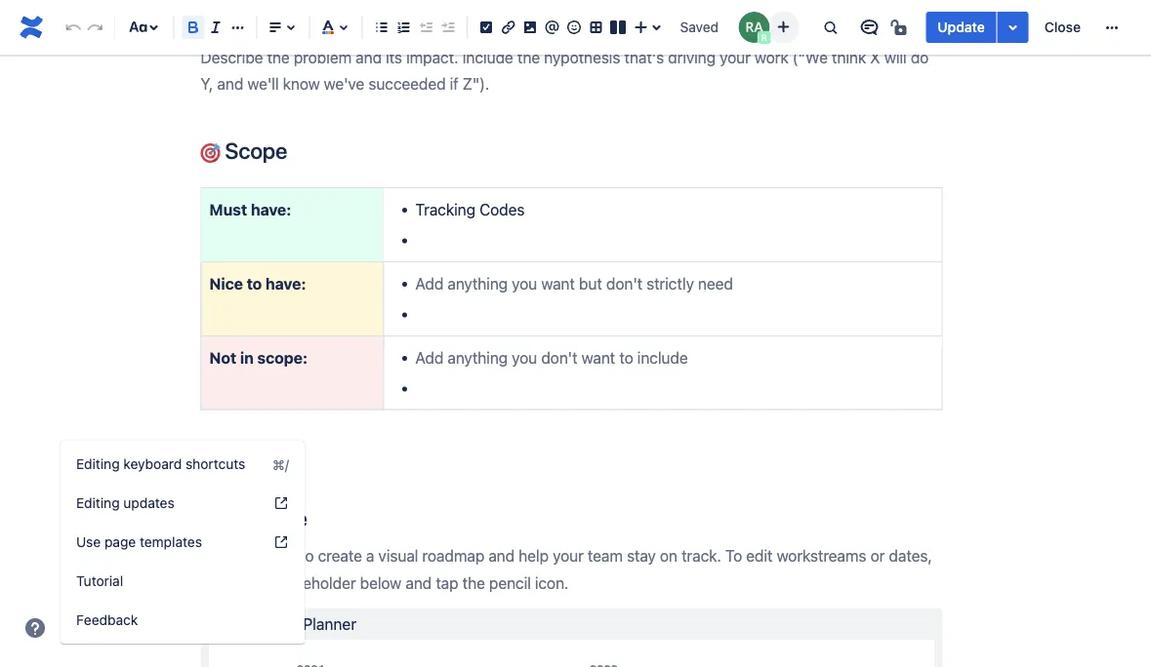Task type: vqa. For each thing, say whether or not it's contained in the screenshot.
More formatting image
yes



Task type: locate. For each thing, give the bounding box(es) containing it.
templates
[[140, 535, 202, 551]]

editing up editing updates
[[76, 457, 120, 473]]

indent tab image
[[436, 16, 460, 39]]

2 vertical spatial help image
[[23, 617, 47, 641]]

help image for editing updates
[[273, 496, 289, 512]]

feedback button
[[61, 602, 305, 641]]

have: right "must"
[[251, 200, 291, 219]]

1 vertical spatial help image
[[273, 535, 289, 551]]

close button
[[1033, 12, 1093, 43]]

roadmap planner
[[232, 615, 357, 634]]

help image left the feedback
[[23, 617, 47, 641]]

0 vertical spatial help image
[[273, 496, 289, 512]]

table image
[[585, 16, 608, 39]]

help image down ⌘/
[[273, 496, 289, 512]]

help image down timeline
[[273, 535, 289, 551]]

1 editing from the top
[[76, 457, 120, 473]]

help image
[[273, 496, 289, 512], [273, 535, 289, 551], [23, 617, 47, 641]]

tracking codes
[[416, 200, 525, 219]]

editing up use on the bottom of page
[[76, 496, 120, 512]]

mention image
[[541, 16, 564, 39]]

editing for editing updates
[[76, 496, 120, 512]]

1 vertical spatial editing
[[76, 496, 120, 512]]

in
[[240, 349, 254, 367]]

bullet list ⌘⇧8 image
[[370, 16, 393, 39]]

have:
[[251, 200, 291, 219], [266, 274, 306, 293]]

page
[[104, 535, 136, 551]]

outdent ⇧tab image
[[414, 16, 438, 39]]

not
[[209, 349, 236, 367]]

2 editing from the top
[[76, 496, 120, 512]]

layouts image
[[607, 16, 630, 39]]

keyboard
[[123, 457, 182, 473]]

update
[[938, 19, 985, 35]]

0 vertical spatial editing
[[76, 457, 120, 473]]

help image inside use page templates link
[[273, 535, 289, 551]]

:dart: image
[[201, 143, 220, 163], [201, 143, 220, 163]]

confluence image
[[16, 12, 47, 43]]

nice
[[209, 274, 243, 293]]

help image inside 'editing updates' link
[[273, 496, 289, 512]]

codes
[[480, 200, 525, 219]]

have: right to
[[266, 274, 306, 293]]

editing
[[76, 457, 120, 473], [76, 496, 120, 512]]

updates
[[123, 496, 174, 512]]

no restrictions image
[[889, 16, 912, 39]]

must have:
[[209, 200, 291, 219]]

saved
[[680, 19, 719, 35]]

use
[[76, 535, 101, 551]]

align left image
[[264, 16, 287, 39]]

invite to edit image
[[772, 15, 795, 39]]

bold ⌘b image
[[182, 16, 205, 39]]



Task type: describe. For each thing, give the bounding box(es) containing it.
tutorial
[[76, 574, 123, 590]]

help image for use page templates
[[273, 535, 289, 551]]

more formatting image
[[226, 16, 249, 39]]

timeline
[[220, 505, 307, 532]]

editing updates
[[76, 496, 174, 512]]

close
[[1045, 19, 1081, 35]]

to
[[247, 274, 262, 293]]

editing keyboard shortcuts
[[76, 457, 245, 473]]

tracking
[[416, 200, 476, 219]]

tutorial button
[[61, 563, 305, 602]]

scope
[[220, 137, 287, 164]]

roadmap
[[232, 615, 299, 634]]

1 vertical spatial have:
[[266, 274, 306, 293]]

shortcuts
[[186, 457, 245, 473]]

emoji image
[[563, 16, 586, 39]]

undo ⌘z image
[[62, 16, 85, 39]]

comment icon image
[[858, 16, 881, 39]]

must
[[209, 200, 247, 219]]

action item image
[[475, 16, 498, 39]]

confluence image
[[16, 12, 47, 43]]

use page templates
[[76, 535, 202, 551]]

nice to have:
[[209, 274, 306, 293]]

adjust update settings image
[[1002, 16, 1025, 39]]

planner
[[303, 615, 357, 634]]

numbered list ⌘⇧7 image
[[392, 16, 415, 39]]

0 vertical spatial have:
[[251, 200, 291, 219]]

add image, video, or file image
[[519, 16, 542, 39]]

⌘/
[[273, 457, 289, 473]]

ruby anderson image
[[739, 12, 770, 43]]

scope:
[[257, 349, 308, 367]]

not in scope:
[[209, 349, 308, 367]]

find and replace image
[[819, 16, 842, 39]]

editing updates link
[[61, 484, 305, 523]]

text styles image
[[127, 16, 150, 39]]

link image
[[497, 16, 520, 39]]

redo ⌘⇧z image
[[84, 16, 107, 39]]

use page templates link
[[61, 523, 305, 563]]

update button
[[926, 12, 997, 43]]

italic ⌘i image
[[204, 16, 227, 39]]

more image
[[1101, 16, 1124, 39]]

editing for editing keyboard shortcuts
[[76, 457, 120, 473]]

feedback
[[76, 613, 138, 629]]



